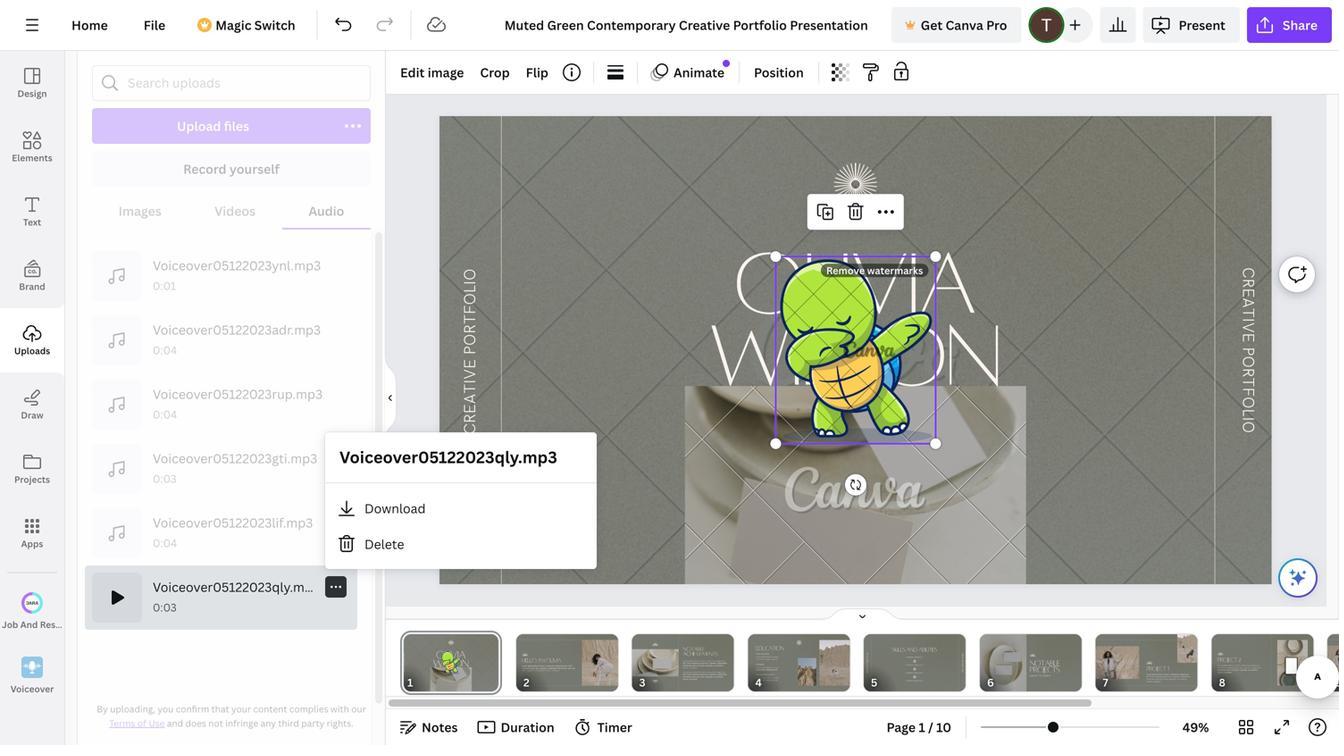 Task type: locate. For each thing, give the bounding box(es) containing it.
0:04 inside voiceover05122023lif.mp3 0:04
[[153, 536, 177, 550]]

0 horizontal spatial voiceover05122023qly.mp3
[[153, 578, 320, 595]]

0:03 for voiceover05122023qly.mp3
[[153, 600, 177, 615]]

of
[[137, 717, 146, 729]]

rights.
[[327, 717, 354, 729]]

voiceover05122023qly.mp3 up download button
[[339, 446, 557, 468]]

hand drawn fireworks image
[[834, 163, 877, 206]]

o down p
[[1239, 397, 1258, 409]]

0:04 for voiceover05122023rup.mp3
[[153, 407, 177, 422]]

page 1 / 10
[[887, 719, 952, 736]]

use
[[149, 717, 165, 729]]

i
[[1239, 318, 1258, 322], [1239, 417, 1258, 421]]

2 0:03 from the top
[[153, 600, 177, 615]]

1 vertical spatial voiceover05122023qly.mp3
[[153, 578, 320, 595]]

1 vertical spatial r
[[1239, 368, 1258, 377]]

0:01
[[153, 278, 176, 293]]

brand button
[[0, 244, 64, 308]]

i down a
[[1239, 318, 1258, 322]]

you
[[158, 703, 174, 715]]

o down l
[[1239, 421, 1258, 433]]

brand
[[19, 281, 45, 293]]

1 0:04 from the top
[[153, 343, 177, 357]]

design
[[17, 88, 47, 100]]

1
[[919, 719, 925, 736]]

0 vertical spatial voiceover05122023qly.mp3
[[339, 446, 557, 468]]

voiceover05122023qly.mp3
[[339, 446, 557, 468], [153, 578, 320, 595]]

text
[[23, 216, 41, 228]]

file
[[144, 17, 165, 34]]

e up p
[[1239, 333, 1258, 343]]

uploads button
[[0, 308, 64, 373]]

2 t from the top
[[1239, 377, 1258, 387]]

upload files button
[[92, 108, 335, 144]]

1 vertical spatial e
[[1239, 333, 1258, 343]]

position
[[754, 64, 804, 81]]

our
[[351, 703, 366, 715]]

projects button
[[0, 437, 64, 501]]

canva assistant image
[[1287, 567, 1309, 589]]

r up a
[[1239, 278, 1258, 288]]

job and resume ai button
[[0, 580, 86, 644]]

0:04 for voiceover05122023lif.mp3
[[153, 536, 177, 550]]

voiceover05122023qly.mp3 down voiceover05122023lif.mp3 0:04 on the bottom left
[[153, 578, 320, 595]]

0 vertical spatial r
[[1239, 278, 1258, 288]]

0 vertical spatial 0:04
[[153, 343, 177, 357]]

1 vertical spatial o
[[1239, 397, 1258, 409]]

/
[[928, 719, 933, 736]]

creative portfolio
[[461, 269, 480, 435]]

cute turtle dabbing cartoon vector illustration image
[[776, 257, 936, 444]]

t up v
[[1239, 308, 1258, 318]]

confirm
[[176, 703, 209, 715]]

0 vertical spatial t
[[1239, 308, 1258, 318]]

audio
[[309, 202, 344, 219]]

edit
[[400, 64, 425, 81]]

2 0:04 from the top
[[153, 407, 177, 422]]

0:03 for voiceover05122023gti.mp3
[[153, 471, 177, 486]]

page 1 image
[[400, 634, 502, 691]]

c
[[1239, 267, 1258, 278]]

upload files
[[177, 117, 249, 134]]

files
[[224, 117, 249, 134]]

0:04 down 0:01 on the top left of the page
[[153, 343, 177, 357]]

0 vertical spatial e
[[1239, 288, 1258, 298]]

and
[[20, 618, 38, 631]]

download button
[[325, 490, 597, 526]]

voiceover05122023gti.mp3
[[153, 450, 317, 467]]

0 vertical spatial o
[[1239, 356, 1258, 368]]

0:04 down voiceover05122023rup.mp3 on the bottom of the page
[[153, 407, 177, 422]]

complies
[[289, 703, 328, 715]]

position button
[[747, 58, 811, 87]]

canva
[[946, 17, 983, 34]]

image
[[428, 64, 464, 81]]

resume
[[40, 618, 74, 631]]

voiceover05122023qly.mp3 for voiceover05122023qly.mp3 0:03
[[153, 578, 320, 595]]

record yourself
[[183, 160, 280, 177]]

0:03
[[153, 471, 177, 486], [153, 600, 177, 615]]

1 vertical spatial 0:04
[[153, 407, 177, 422]]

switch
[[254, 17, 295, 34]]

main menu bar
[[0, 0, 1339, 51]]

voiceover05122023rup.mp3
[[153, 385, 323, 402]]

voiceover05122023qly.mp3 for voiceover05122023qly.mp3
[[339, 446, 557, 468]]

present button
[[1143, 7, 1240, 43]]

infringe
[[225, 717, 258, 729]]

o up f
[[1239, 356, 1258, 368]]

watermarks
[[867, 264, 923, 277]]

remove
[[826, 264, 865, 277]]

49%
[[1183, 719, 1209, 736]]

new image
[[723, 60, 730, 67]]

r
[[1239, 278, 1258, 288], [1239, 368, 1258, 377]]

present
[[1179, 17, 1226, 34]]

any
[[260, 717, 276, 729]]

1 r from the top
[[1239, 278, 1258, 288]]

2 o from the top
[[1239, 397, 1258, 409]]

1 vertical spatial 0:03
[[153, 600, 177, 615]]

1 0:03 from the top
[[153, 471, 177, 486]]

0 vertical spatial i
[[1239, 318, 1258, 322]]

third
[[278, 717, 299, 729]]

voiceover05122023rup.mp3 0:04
[[153, 385, 323, 422]]

home link
[[57, 7, 122, 43]]

0 vertical spatial 0:03
[[153, 471, 177, 486]]

0:04
[[153, 343, 177, 357], [153, 407, 177, 422], [153, 536, 177, 550]]

0:04 inside voiceover05122023rup.mp3 0:04
[[153, 407, 177, 422]]

text button
[[0, 180, 64, 244]]

0:03 inside voiceover05122023qly.mp3 0:03
[[153, 600, 177, 615]]

1 vertical spatial i
[[1239, 417, 1258, 421]]

3 0:04 from the top
[[153, 536, 177, 550]]

i down f
[[1239, 417, 1258, 421]]

f
[[1239, 387, 1258, 397]]

share
[[1283, 17, 1318, 34]]

3 o from the top
[[1239, 421, 1258, 433]]

voiceover05122023ynl.mp3
[[153, 257, 321, 274]]

v
[[1239, 322, 1258, 333]]

draw
[[21, 409, 43, 421]]

t up l
[[1239, 377, 1258, 387]]

magic switch button
[[187, 7, 310, 43]]

elements button
[[0, 115, 64, 180]]

1 horizontal spatial voiceover05122023qly.mp3
[[339, 446, 557, 468]]

0:04 down voiceover05122023lif.mp3
[[153, 536, 177, 550]]

notes
[[422, 719, 458, 736]]

l
[[1239, 409, 1258, 417]]

r up f
[[1239, 368, 1258, 377]]

2 r from the top
[[1239, 368, 1258, 377]]

2 vertical spatial o
[[1239, 421, 1258, 433]]

1 i from the top
[[1239, 318, 1258, 322]]

voiceover05122023qly.mp3 0:03
[[153, 578, 320, 615]]

download
[[364, 500, 426, 517]]

voiceover05122023adr.mp3 0:04
[[153, 321, 321, 357]]

1 vertical spatial t
[[1239, 377, 1258, 387]]

voiceover button
[[0, 644, 64, 708]]

0:04 inside voiceover05122023adr.mp3 0:04
[[153, 343, 177, 357]]

and
[[167, 717, 183, 729]]

0:03 inside voiceover05122023gti.mp3 0:03
[[153, 471, 177, 486]]

magic switch
[[215, 17, 295, 34]]

t
[[1239, 308, 1258, 318], [1239, 377, 1258, 387]]

voiceover05122023ynl.mp3 0:01
[[153, 257, 321, 293]]

timer
[[597, 719, 632, 736]]

e down c
[[1239, 288, 1258, 298]]

2 vertical spatial 0:04
[[153, 536, 177, 550]]

voiceover05122023lif.mp3
[[153, 514, 313, 531]]

hide image
[[385, 355, 397, 441]]

record yourself button
[[92, 151, 371, 187]]



Task type: vqa. For each thing, say whether or not it's contained in the screenshot.
second 't'
yes



Task type: describe. For each thing, give the bounding box(es) containing it.
Page title text field
[[421, 674, 428, 691]]

does
[[185, 717, 206, 729]]

animate button
[[645, 58, 732, 87]]

design button
[[0, 51, 64, 115]]

1 t from the top
[[1239, 308, 1258, 318]]

0:04 for voiceover05122023adr.mp3
[[153, 343, 177, 357]]

draw button
[[0, 373, 64, 437]]

terms
[[109, 717, 135, 729]]

file button
[[129, 7, 180, 43]]

p
[[1239, 347, 1258, 356]]

record
[[183, 160, 227, 177]]

delete button
[[325, 526, 597, 562]]

share button
[[1247, 7, 1332, 43]]

magic
[[215, 17, 251, 34]]

edit image
[[400, 64, 464, 81]]

page 1 / 10 button
[[880, 713, 959, 742]]

terms of use link
[[109, 717, 165, 729]]

delete
[[364, 535, 404, 552]]

get canva pro button
[[891, 7, 1022, 43]]

animate
[[674, 64, 725, 81]]

page
[[887, 719, 916, 736]]

hide pages image
[[820, 607, 905, 622]]

flip button
[[519, 58, 556, 87]]

party
[[301, 717, 325, 729]]

audio button
[[282, 194, 371, 228]]

Design title text field
[[490, 7, 884, 43]]

olivia
[[734, 232, 975, 331]]

c r e a t i v e p o r t f o l i o
[[1239, 267, 1258, 433]]

remove watermarks
[[826, 264, 923, 277]]

upload
[[177, 117, 221, 134]]

remove watermarks button
[[821, 264, 929, 277]]

that
[[211, 703, 229, 715]]

by uploading, you confirm that your content complies with our terms of use and does not infringe any third party rights.
[[97, 703, 366, 729]]

flip
[[526, 64, 548, 81]]

voiceover05122023adr.mp3
[[153, 321, 321, 338]]

ai
[[77, 618, 86, 631]]

by
[[97, 703, 108, 715]]

2 i from the top
[[1239, 417, 1258, 421]]

1 o from the top
[[1239, 356, 1258, 368]]

Search uploads search field
[[128, 66, 359, 100]]

voiceover05122023gti.mp3 0:03
[[153, 450, 317, 486]]

wilson
[[709, 304, 1000, 403]]

job
[[2, 618, 18, 631]]

home
[[71, 17, 108, 34]]

portfolio
[[461, 269, 480, 355]]

images
[[118, 202, 161, 219]]

10
[[936, 719, 952, 736]]

voiceover
[[10, 683, 54, 695]]

crop button
[[473, 58, 517, 87]]

not
[[208, 717, 223, 729]]

voiceover05122023lif.mp3 0:04
[[153, 514, 313, 550]]

projects
[[14, 473, 50, 486]]

1 e from the top
[[1239, 288, 1258, 298]]

49% button
[[1167, 713, 1225, 742]]

notes button
[[393, 713, 465, 742]]

a
[[1239, 298, 1258, 308]]

yourself
[[230, 160, 280, 177]]

uploading,
[[110, 703, 155, 715]]

pro
[[986, 17, 1007, 34]]

content
[[253, 703, 287, 715]]

videos
[[214, 202, 256, 219]]

get canva pro
[[921, 17, 1007, 34]]

get
[[921, 17, 943, 34]]

2 e from the top
[[1239, 333, 1258, 343]]

side panel tab list
[[0, 51, 86, 708]]

videos button
[[188, 194, 282, 228]]

duration button
[[472, 713, 562, 742]]

images button
[[92, 194, 188, 228]]

apps button
[[0, 501, 64, 566]]



